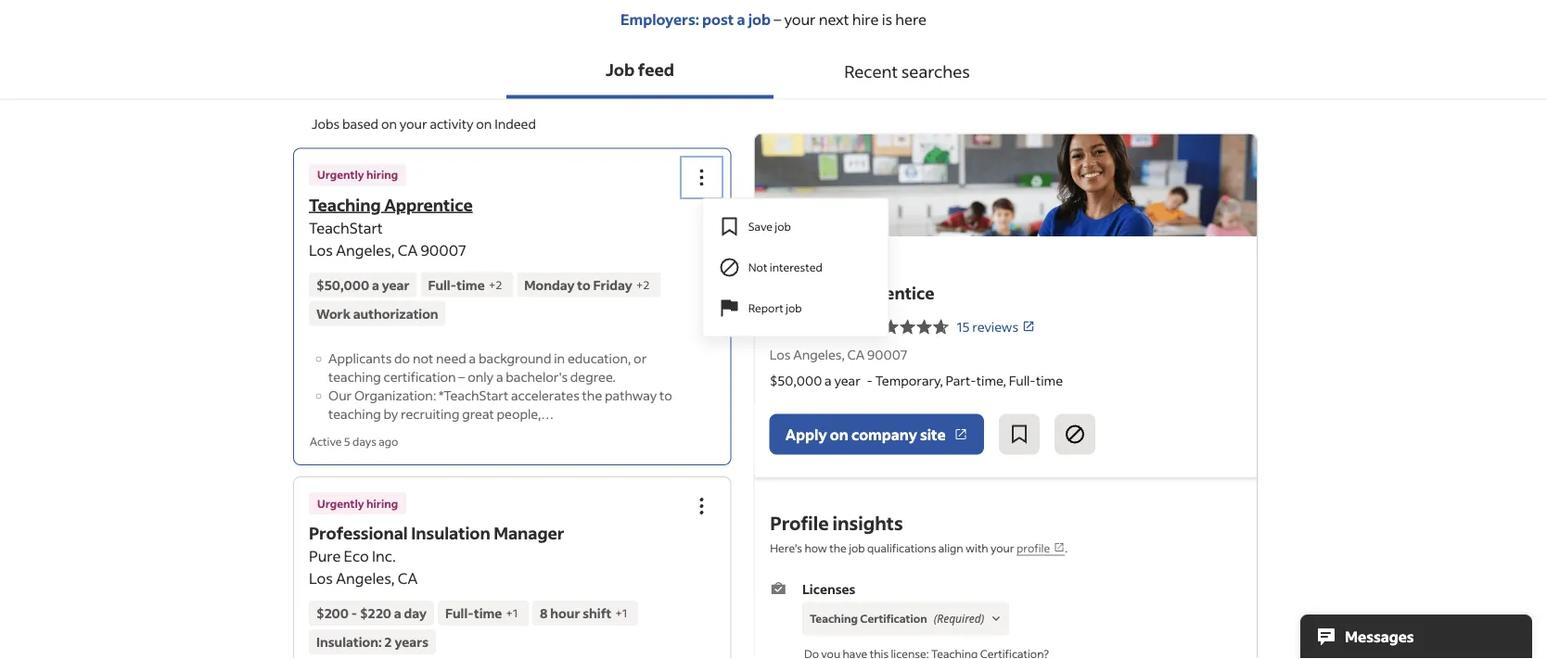 Task type: describe. For each thing, give the bounding box(es) containing it.
year for $50,000 a year - temporary, part-time, full-time
[[835, 373, 861, 389]]

angeles, inside pure eco inc. los angeles, ca
[[336, 569, 395, 588]]

site
[[921, 425, 946, 444]]

not interested
[[749, 260, 823, 275]]

report job
[[749, 301, 802, 316]]

recruiting
[[401, 406, 460, 423]]

ago
[[379, 435, 398, 449]]

a left day
[[394, 605, 402, 622]]

urgently hiring for teaching
[[317, 167, 398, 182]]

apply on company site
[[786, 425, 946, 444]]

15
[[957, 319, 970, 335]]

los angeles, ca 90007
[[770, 347, 908, 363]]

0 horizontal spatial 2
[[384, 634, 392, 651]]

ca inside pure eco inc. los angeles, ca
[[398, 569, 418, 588]]

feed
[[638, 58, 675, 80]]

professional insulation manager button
[[309, 523, 565, 544]]

2 teaching from the top
[[328, 406, 381, 423]]

monday to friday + 2
[[525, 277, 650, 293]]

recent searches
[[845, 60, 970, 82]]

urgently for professional insulation manager
[[317, 496, 364, 511]]

education,
[[568, 350, 631, 367]]

1 vertical spatial -
[[352, 605, 357, 622]]

1 inside full-time + 1
[[513, 606, 518, 621]]

+ inside 8 hour shift + 1
[[616, 606, 623, 621]]

year for $50,000 a year
[[382, 277, 410, 293]]

2 inside the monday to friday + 2
[[644, 277, 650, 292]]

$50,000 a year - temporary, part-time, full-time
[[770, 373, 1063, 389]]

1 vertical spatial angeles,
[[794, 347, 845, 363]]

people,…
[[497, 406, 554, 423]]

0 vertical spatial to
[[578, 277, 591, 293]]

full-time + 1
[[446, 605, 518, 622]]

active
[[310, 435, 342, 449]]

report
[[749, 301, 784, 316]]

pathway
[[605, 387, 657, 404]]

$200 - $220 a day
[[316, 605, 427, 622]]

our
[[328, 387, 352, 404]]

manager
[[494, 523, 565, 544]]

save
[[749, 219, 773, 234]]

hiring for teaching
[[367, 167, 398, 182]]

$200
[[316, 605, 349, 622]]

friday
[[593, 277, 633, 293]]

1 horizontal spatial 90007
[[868, 347, 908, 363]]

0 vertical spatial teaching
[[309, 194, 381, 215]]

a right post
[[737, 9, 746, 28]]

applicants do not need a background in education, or teaching certification – only a bachelor's degree. our organization: *teachstart accelerates the pathway to teaching by recruiting great people,…
[[328, 350, 673, 423]]

apply on company site button
[[770, 414, 984, 455]]

8
[[540, 605, 548, 622]]

messages button
[[1301, 615, 1533, 660]]

full- for professional insulation manager
[[446, 605, 474, 622]]

work authorization
[[316, 305, 439, 322]]

qualifications
[[867, 541, 936, 555]]

jobs
[[312, 116, 340, 132]]

+ inside full-time + 1
[[506, 606, 513, 621]]

ca inside teachstart los angeles, ca 90007
[[398, 240, 418, 259]]

not interested image
[[1064, 424, 1086, 446]]

recent searches button
[[774, 43, 1041, 99]]

time,
[[977, 373, 1007, 389]]

reviews
[[973, 319, 1019, 335]]

company
[[852, 425, 918, 444]]

professional
[[309, 523, 408, 544]]

(required)
[[934, 611, 984, 626]]

insulation: 2 years
[[316, 634, 429, 651]]

teachstart los angeles, ca 90007
[[309, 218, 466, 259]]

next
[[819, 9, 850, 28]]

not
[[413, 350, 434, 367]]

job up teachstart link
[[786, 301, 802, 316]]

organization:
[[354, 387, 436, 404]]

searches
[[902, 60, 970, 82]]

bachelor's
[[506, 369, 568, 386]]

with
[[966, 541, 988, 555]]

0 horizontal spatial teaching apprentice
[[309, 194, 473, 215]]

inc.
[[372, 547, 396, 566]]

background
[[479, 350, 552, 367]]

4.8 out of 5 stars. link to 15 company reviews (opens in a new tab) image
[[866, 316, 950, 338]]

los inside teachstart los angeles, ca 90007
[[309, 240, 333, 259]]

here's how the job qualifications align with your
[[770, 541, 1017, 555]]

1 vertical spatial full-
[[1009, 373, 1037, 389]]

not interested button
[[704, 247, 888, 288]]

0 horizontal spatial on
[[381, 116, 397, 132]]

apply
[[786, 425, 827, 444]]

*teachstart
[[439, 387, 509, 404]]

post
[[703, 9, 734, 28]]

save this job image
[[1008, 424, 1031, 446]]

job actions menu is collapsed image
[[691, 496, 713, 518]]

is
[[882, 9, 893, 28]]

employers: post a job link
[[621, 9, 771, 28]]

a right only
[[496, 369, 503, 386]]

teachstart link
[[770, 317, 851, 337]]

1 vertical spatial los
[[770, 347, 791, 363]]

job actions image
[[691, 167, 713, 189]]

teachstart for teachstart
[[770, 319, 835, 335]]

your next hire is here
[[784, 9, 927, 28]]

how
[[805, 541, 827, 555]]

time for professional insulation manager
[[474, 605, 502, 622]]

15 reviews
[[957, 319, 1019, 335]]

certification
[[384, 369, 456, 386]]

+ inside the monday to friday + 2
[[636, 277, 644, 292]]

work
[[316, 305, 351, 322]]



Task type: vqa. For each thing, say whether or not it's contained in the screenshot.
edit location Text Field
no



Task type: locate. For each thing, give the bounding box(es) containing it.
job right save
[[775, 219, 791, 234]]

0 vertical spatial teachstart
[[309, 218, 383, 237]]

report job button
[[704, 288, 888, 329]]

0 vertical spatial ca
[[398, 240, 418, 259]]

time up need
[[457, 277, 485, 293]]

need
[[436, 350, 467, 367]]

to inside applicants do not need a background in education, or teaching certification – only a bachelor's degree. our organization: *teachstart accelerates the pathway to teaching by recruiting great people,…
[[660, 387, 673, 404]]

1 vertical spatial hiring
[[367, 496, 398, 511]]

1 vertical spatial teachstart
[[770, 319, 835, 335]]

profile link
[[1017, 541, 1065, 556]]

1 horizontal spatial –
[[771, 9, 784, 28]]

0 horizontal spatial -
[[352, 605, 357, 622]]

ca up day
[[398, 569, 418, 588]]

apprentice
[[384, 194, 473, 215], [846, 282, 935, 303]]

$50,000 for $50,000 a year
[[316, 277, 370, 293]]

1 vertical spatial your
[[400, 116, 427, 132]]

2 inside full-time + 2
[[496, 277, 502, 292]]

hiring for professional
[[367, 496, 398, 511]]

full- for teaching apprentice
[[428, 277, 457, 293]]

0 vertical spatial urgently
[[317, 167, 364, 182]]

2 vertical spatial your
[[991, 541, 1014, 555]]

a
[[737, 9, 746, 28], [372, 277, 380, 293], [469, 350, 476, 367], [496, 369, 503, 386], [825, 373, 832, 389], [394, 605, 402, 622]]

los down pure
[[309, 569, 333, 588]]

1 horizontal spatial the
[[829, 541, 847, 555]]

job down insights
[[849, 541, 865, 555]]

0 horizontal spatial year
[[382, 277, 410, 293]]

profile
[[1017, 541, 1050, 555]]

employers:
[[621, 9, 700, 28]]

1 vertical spatial apprentice
[[846, 282, 935, 303]]

ca down teaching apprentice button
[[398, 240, 418, 259]]

profile
[[770, 511, 829, 535]]

+ right the shift
[[616, 606, 623, 621]]

time right time,
[[1037, 373, 1063, 389]]

0 horizontal spatial $50,000
[[316, 277, 370, 293]]

degree.
[[571, 369, 616, 386]]

on inside popup button
[[830, 425, 849, 444]]

teaching up teachstart los angeles, ca 90007
[[309, 194, 381, 215]]

urgently up professional
[[317, 496, 364, 511]]

1 vertical spatial teaching apprentice
[[770, 282, 935, 303]]

urgently hiring up professional
[[317, 496, 398, 511]]

employers: post a job
[[621, 9, 771, 28]]

2 hiring from the top
[[367, 496, 398, 511]]

90007 up temporary, on the bottom right
[[868, 347, 908, 363]]

applicants
[[328, 350, 392, 367]]

on right based
[[381, 116, 397, 132]]

full- up authorization
[[428, 277, 457, 293]]

1 inside 8 hour shift + 1
[[623, 606, 627, 621]]

0 vertical spatial angeles,
[[336, 240, 395, 259]]

on
[[381, 116, 397, 132], [476, 116, 492, 132], [830, 425, 849, 444]]

+ left monday
[[489, 277, 496, 292]]

teachstart logo image
[[755, 134, 1257, 237], [770, 220, 826, 275]]

0 vertical spatial time
[[457, 277, 485, 293]]

jobs based on your activity on indeed
[[312, 116, 536, 132]]

the inside applicants do not need a background in education, or teaching certification – only a bachelor's degree. our organization: *teachstart accelerates the pathway to teaching by recruiting great people,…
[[582, 387, 602, 404]]

0 vertical spatial hiring
[[367, 167, 398, 182]]

1 horizontal spatial 1
[[623, 606, 627, 621]]

only
[[468, 369, 494, 386]]

$220
[[360, 605, 392, 622]]

here
[[896, 9, 927, 28]]

angeles, up $50,000 a year
[[336, 240, 395, 259]]

+ right friday
[[636, 277, 644, 292]]

1 vertical spatial $50,000
[[770, 373, 822, 389]]

to right pathway
[[660, 387, 673, 404]]

certification
[[860, 611, 927, 626]]

0 horizontal spatial 1
[[513, 606, 518, 621]]

1 vertical spatial time
[[1037, 373, 1063, 389]]

los inside pure eco inc. los angeles, ca
[[309, 569, 333, 588]]

teaching certification (required)
[[810, 611, 984, 626]]

1 teaching from the top
[[328, 369, 381, 386]]

not
[[749, 260, 768, 275]]

teaching
[[309, 194, 381, 215], [770, 282, 842, 303], [810, 611, 858, 626]]

urgently hiring
[[317, 167, 398, 182], [317, 496, 398, 511]]

apprentice up teachstart los angeles, ca 90007
[[384, 194, 473, 215]]

angeles, down teachstart link
[[794, 347, 845, 363]]

2 horizontal spatial your
[[991, 541, 1014, 555]]

0 vertical spatial year
[[382, 277, 410, 293]]

2 left monday
[[496, 277, 502, 292]]

+ inside full-time + 2
[[489, 277, 496, 292]]

2 vertical spatial ca
[[398, 569, 418, 588]]

time left 8
[[474, 605, 502, 622]]

licenses
[[802, 580, 855, 597]]

shift
[[583, 605, 612, 622]]

days
[[353, 435, 377, 449]]

0 horizontal spatial apprentice
[[384, 194, 473, 215]]

90007 up full-time + 2
[[421, 240, 466, 259]]

1 vertical spatial teaching
[[770, 282, 842, 303]]

0 horizontal spatial 90007
[[421, 240, 466, 259]]

1 vertical spatial 90007
[[868, 347, 908, 363]]

ca
[[398, 240, 418, 259], [848, 347, 865, 363], [398, 569, 418, 588]]

0 horizontal spatial –
[[459, 369, 465, 386]]

the
[[582, 387, 602, 404], [829, 541, 847, 555]]

teaching apprentice group
[[682, 157, 890, 337]]

$50,000 for $50,000 a year - temporary, part-time, full-time
[[770, 373, 822, 389]]

activity
[[430, 116, 474, 132]]

insights
[[832, 511, 903, 535]]

hour
[[551, 605, 580, 622]]

0 vertical spatial los
[[309, 240, 333, 259]]

1 horizontal spatial 2
[[496, 277, 502, 292]]

teachstart down report job
[[770, 319, 835, 335]]

1 vertical spatial urgently
[[317, 496, 364, 511]]

your right with
[[991, 541, 1014, 555]]

5
[[344, 435, 351, 449]]

0 vertical spatial teaching apprentice
[[309, 194, 473, 215]]

messages
[[1346, 628, 1415, 647]]

+ left 8
[[506, 606, 513, 621]]

0 vertical spatial your
[[784, 9, 816, 28]]

2 urgently hiring from the top
[[317, 496, 398, 511]]

teaching inside the 'teaching certification (required)'
[[810, 611, 858, 626]]

los up $50,000 a year
[[309, 240, 333, 259]]

pure eco inc. los angeles, ca
[[309, 547, 418, 588]]

urgently hiring for professional
[[317, 496, 398, 511]]

1 horizontal spatial -
[[867, 373, 873, 389]]

interested
[[770, 260, 823, 275]]

1 left 8
[[513, 606, 518, 621]]

your left next at the right top of page
[[784, 9, 816, 28]]

0 vertical spatial –
[[771, 9, 784, 28]]

0 horizontal spatial to
[[578, 277, 591, 293]]

90007 inside teachstart los angeles, ca 90007
[[421, 240, 466, 259]]

0 vertical spatial full-
[[428, 277, 457, 293]]

1 vertical spatial teaching
[[328, 406, 381, 423]]

1 vertical spatial –
[[459, 369, 465, 386]]

great
[[462, 406, 494, 423]]

teaching down licenses
[[810, 611, 858, 626]]

los down teachstart link
[[770, 347, 791, 363]]

full-time + 2
[[428, 277, 502, 293]]

full- right day
[[446, 605, 474, 622]]

1 1 from the left
[[513, 606, 518, 621]]

2
[[496, 277, 502, 292], [644, 277, 650, 292], [384, 634, 392, 651]]

2 right friday
[[644, 277, 650, 292]]

1 vertical spatial the
[[829, 541, 847, 555]]

teaching apprentice button
[[309, 194, 473, 215]]

insulation:
[[316, 634, 382, 651]]

a down the los angeles, ca 90007
[[825, 373, 832, 389]]

2 vertical spatial los
[[309, 569, 333, 588]]

0 vertical spatial apprentice
[[384, 194, 473, 215]]

teaching apprentice up teachstart los angeles, ca 90007
[[309, 194, 473, 215]]

teachstart for teachstart los angeles, ca 90007
[[309, 218, 383, 237]]

full- right time,
[[1009, 373, 1037, 389]]

time
[[457, 277, 485, 293], [1037, 373, 1063, 389], [474, 605, 502, 622]]

missing qualification image
[[988, 611, 1005, 627]]

angeles, down eco
[[336, 569, 395, 588]]

- left $220
[[352, 605, 357, 622]]

time for teaching apprentice
[[457, 277, 485, 293]]

teaching apprentice up teachstart link
[[770, 282, 935, 303]]

angeles,
[[336, 240, 395, 259], [794, 347, 845, 363], [336, 569, 395, 588]]

urgently hiring up teaching apprentice button
[[317, 167, 398, 182]]

1 urgently from the top
[[317, 167, 364, 182]]

$50,000 down the los angeles, ca 90007
[[770, 373, 822, 389]]

accelerates
[[511, 387, 580, 404]]

0 vertical spatial -
[[867, 373, 873, 389]]

active 5 days ago
[[310, 435, 398, 449]]

recent
[[845, 60, 898, 82]]

based
[[342, 116, 379, 132]]

urgently down jobs at top left
[[317, 167, 364, 182]]

- left temporary, on the bottom right
[[867, 373, 873, 389]]

1 vertical spatial to
[[660, 387, 673, 404]]

2 horizontal spatial on
[[830, 425, 849, 444]]

1 hiring from the top
[[367, 167, 398, 182]]

year up authorization
[[382, 277, 410, 293]]

1 vertical spatial urgently hiring
[[317, 496, 398, 511]]

0 vertical spatial $50,000
[[316, 277, 370, 293]]

0 horizontal spatial teachstart
[[309, 218, 383, 237]]

2 1 from the left
[[623, 606, 627, 621]]

1 vertical spatial year
[[835, 373, 861, 389]]

0 vertical spatial urgently hiring
[[317, 167, 398, 182]]

2 vertical spatial angeles,
[[336, 569, 395, 588]]

0 horizontal spatial the
[[582, 387, 602, 404]]

job right post
[[749, 9, 771, 28]]

monday
[[525, 277, 575, 293]]

1 urgently hiring from the top
[[317, 167, 398, 182]]

full-
[[428, 277, 457, 293], [1009, 373, 1037, 389], [446, 605, 474, 622]]

1 right the shift
[[623, 606, 627, 621]]

your left activity at the left top of the page
[[400, 116, 427, 132]]

1 horizontal spatial to
[[660, 387, 673, 404]]

indeed
[[495, 116, 536, 132]]

0 vertical spatial 90007
[[421, 240, 466, 259]]

hire
[[853, 9, 879, 28]]

on left indeed
[[476, 116, 492, 132]]

los
[[309, 240, 333, 259], [770, 347, 791, 363], [309, 569, 333, 588]]

2 left the years
[[384, 634, 392, 651]]

1 horizontal spatial apprentice
[[846, 282, 935, 303]]

2 horizontal spatial 2
[[644, 277, 650, 292]]

a up only
[[469, 350, 476, 367]]

hiring up teaching apprentice button
[[367, 167, 398, 182]]

apprentice up 4.8 out of 5 stars. link to 15 company reviews (opens in a new tab) image
[[846, 282, 935, 303]]

by
[[384, 406, 398, 423]]

1 horizontal spatial $50,000
[[770, 373, 822, 389]]

1 horizontal spatial year
[[835, 373, 861, 389]]

eco
[[344, 547, 369, 566]]

temporary,
[[876, 373, 944, 389]]

a up work authorization at the top
[[372, 277, 380, 293]]

on right apply
[[830, 425, 849, 444]]

authorization
[[353, 305, 439, 322]]

2 vertical spatial teaching
[[810, 611, 858, 626]]

– left only
[[459, 369, 465, 386]]

job
[[606, 58, 635, 80]]

ca down teachstart link
[[848, 347, 865, 363]]

years
[[395, 634, 429, 651]]

$50,000 up the work
[[316, 277, 370, 293]]

hiring up professional
[[367, 496, 398, 511]]

teaching down applicants in the left of the page
[[328, 369, 381, 386]]

2 urgently from the top
[[317, 496, 364, 511]]

here's
[[770, 541, 802, 555]]

part-
[[946, 373, 977, 389]]

to left friday
[[578, 277, 591, 293]]

angeles, inside teachstart los angeles, ca 90007
[[336, 240, 395, 259]]

tab list
[[0, 43, 1548, 100]]

1 horizontal spatial on
[[476, 116, 492, 132]]

0 vertical spatial teaching
[[328, 369, 381, 386]]

hiring
[[367, 167, 398, 182], [367, 496, 398, 511]]

the down degree.
[[582, 387, 602, 404]]

1 horizontal spatial your
[[784, 9, 816, 28]]

professional insulation manager
[[309, 523, 565, 544]]

0 vertical spatial the
[[582, 387, 602, 404]]

1 horizontal spatial teaching apprentice
[[770, 282, 935, 303]]

– left next at the right top of page
[[771, 9, 784, 28]]

15 reviews link
[[957, 319, 1036, 335]]

– inside applicants do not need a background in education, or teaching certification – only a bachelor's degree. our organization: *teachstart accelerates the pathway to teaching by recruiting great people,…
[[459, 369, 465, 386]]

teaching down "interested"
[[770, 282, 842, 303]]

.
[[1065, 541, 1068, 555]]

in
[[554, 350, 565, 367]]

0 horizontal spatial your
[[400, 116, 427, 132]]

tab list containing job feed
[[0, 43, 1548, 100]]

90007
[[421, 240, 466, 259], [868, 347, 908, 363]]

teaching down our
[[328, 406, 381, 423]]

2 vertical spatial time
[[474, 605, 502, 622]]

teachstart down teaching apprentice button
[[309, 218, 383, 237]]

2 vertical spatial full-
[[446, 605, 474, 622]]

urgently for teaching apprentice
[[317, 167, 364, 182]]

the right the how in the bottom right of the page
[[829, 541, 847, 555]]

1 horizontal spatial teachstart
[[770, 319, 835, 335]]

1 vertical spatial ca
[[848, 347, 865, 363]]

urgently
[[317, 167, 364, 182], [317, 496, 364, 511]]

teachstart inside teachstart los angeles, ca 90007
[[309, 218, 383, 237]]

save job
[[749, 219, 791, 234]]

year down the los angeles, ca 90007
[[835, 373, 861, 389]]



